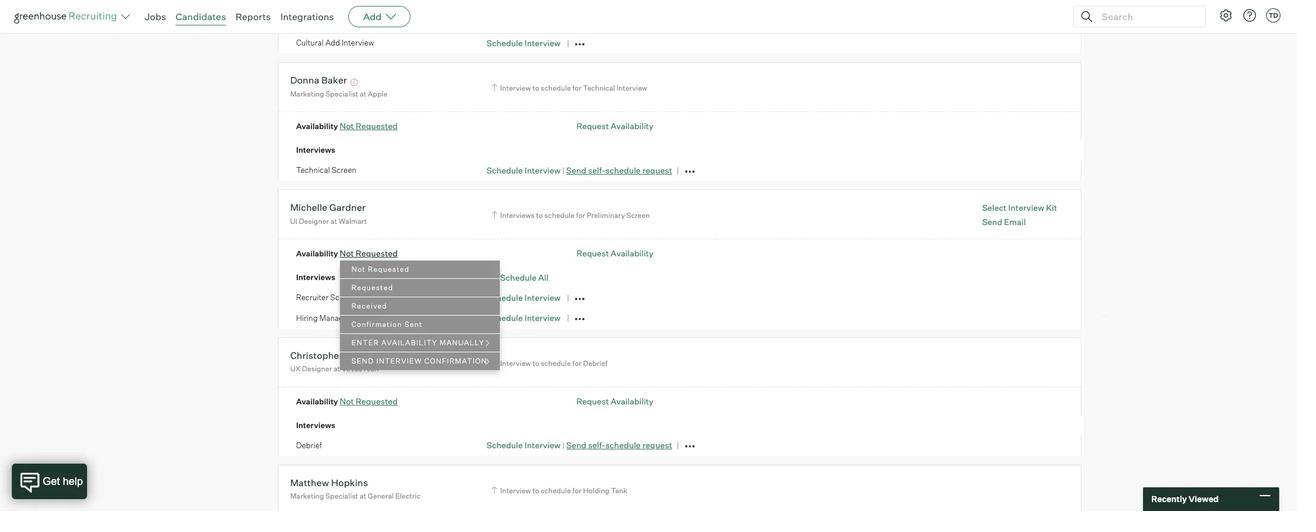 Task type: vqa. For each thing, say whether or not it's contained in the screenshot.
Preliminary
yes



Task type: describe. For each thing, give the bounding box(es) containing it.
send
[[352, 357, 374, 366]]

request for christopher davis
[[577, 396, 609, 406]]

0 vertical spatial not requested
[[340, 248, 398, 259]]

td
[[1269, 11, 1279, 20]]

td button
[[1264, 6, 1283, 25]]

to for interview to schedule for debrief
[[533, 359, 539, 368]]

virtuetech
[[342, 365, 379, 373]]

self- for technical screen
[[588, 165, 606, 175]]

technical inside interview to schedule for technical interview 'link'
[[583, 84, 615, 93]]

at for hopkins
[[360, 492, 366, 501]]

interview to schedule for debrief
[[500, 359, 608, 368]]

christopher davis link
[[290, 349, 370, 363]]

designer for christopher
[[302, 365, 332, 373]]

schedule interview for screen
[[487, 313, 561, 323]]

not requested inside 'element'
[[352, 265, 410, 274]]

candidates
[[176, 11, 226, 23]]

screen up the "hiring manager screen"
[[330, 293, 355, 302]]

interview to schedule for technical interview link
[[490, 82, 651, 94]]

ui
[[290, 217, 297, 226]]

manually
[[440, 339, 485, 347]]

confirmation
[[352, 320, 402, 329]]

electric
[[395, 492, 421, 501]]

not requested button for technical screen
[[340, 121, 398, 131]]

schedule all
[[500, 272, 549, 283]]

not down marketing specialist at apple
[[340, 121, 354, 131]]

recently viewed
[[1152, 494, 1219, 504]]

recruiter
[[296, 293, 329, 302]]

for for holding
[[573, 486, 582, 495]]

interview to schedule for holding tank link
[[490, 485, 630, 496]]

confirmation
[[425, 357, 487, 366]]

michelle
[[290, 202, 327, 214]]

to for interviews to schedule for preliminary screen
[[536, 211, 543, 220]]

apple
[[368, 89, 388, 98]]

send for debrief
[[566, 440, 586, 451]]

christopher davis ux designer at virtuetech
[[290, 349, 379, 373]]

schedule interview link for hiring manager screen
[[487, 313, 561, 323]]

interviews to schedule for preliminary screen
[[500, 211, 650, 220]]

1 vertical spatial debrief
[[296, 441, 322, 450]]

not requested element
[[340, 261, 500, 371]]

availability not requested for debrief
[[296, 396, 398, 406]]

send for technical screen
[[566, 165, 586, 175]]

select interview kit send email
[[982, 203, 1057, 227]]

| for technical screen
[[562, 166, 565, 175]]

select interview kit link
[[982, 202, 1057, 214]]

cultural
[[296, 38, 324, 48]]

schedule interview link for recruiter screen
[[487, 293, 561, 303]]

interview to schedule for technical interview
[[500, 84, 648, 93]]

reports link
[[236, 11, 271, 23]]

schedule all link
[[500, 272, 549, 283]]

select
[[982, 203, 1007, 213]]

general
[[368, 492, 394, 501]]

2 schedule interview from the top
[[487, 293, 561, 303]]

viewed
[[1189, 494, 1219, 504]]

technical screen
[[296, 166, 357, 175]]

candidates link
[[176, 11, 226, 23]]

schedule interview for interview
[[487, 38, 561, 48]]

configure image
[[1219, 8, 1233, 23]]

not down walmart
[[340, 248, 354, 259]]

jobs link
[[145, 11, 166, 23]]

schedule for technical
[[541, 84, 571, 93]]

schedule for holding
[[541, 486, 571, 495]]

at for gardner
[[331, 217, 337, 226]]

send interview confirmation
[[352, 357, 487, 366]]

availability not requested for technical screen
[[296, 121, 398, 131]]

tank
[[611, 486, 628, 495]]

matthew hopkins marketing specialist at general electric
[[290, 477, 421, 501]]

confirmation sent
[[352, 320, 423, 329]]

matthew hopkins link
[[290, 477, 368, 490]]

manager
[[320, 313, 351, 323]]

hiring manager screen
[[296, 313, 377, 323]]

for for preliminary
[[576, 211, 585, 220]]

| for debrief
[[562, 441, 565, 451]]

preliminary
[[587, 211, 625, 220]]

schedule interview link for technical screen
[[487, 165, 561, 175]]

all
[[538, 272, 549, 283]]

technical interview
[[296, 18, 364, 27]]

technical for technical interview
[[296, 18, 330, 27]]

to for interview to schedule for holding tank
[[533, 486, 539, 495]]

recruiter screen
[[296, 293, 355, 302]]

greenhouse recruiting image
[[14, 9, 121, 24]]

request availability button for christopher davis
[[577, 396, 654, 406]]

marketing inside the matthew hopkins marketing specialist at general electric
[[290, 492, 324, 501]]

interview
[[376, 357, 422, 366]]

enter
[[352, 339, 379, 347]]



Task type: locate. For each thing, give the bounding box(es) containing it.
schedule interview | send self-schedule request for technical screen
[[487, 165, 672, 175]]

1 schedule interview link from the top
[[487, 38, 561, 48]]

send self-schedule request link
[[566, 165, 672, 175], [566, 440, 672, 451]]

0 vertical spatial request
[[643, 165, 672, 175]]

to
[[533, 84, 539, 93], [536, 211, 543, 220], [533, 359, 539, 368], [533, 486, 539, 495]]

send
[[566, 165, 586, 175], [982, 216, 1003, 227], [566, 440, 586, 451]]

at inside "christopher davis ux designer at virtuetech"
[[334, 365, 340, 373]]

reports
[[236, 11, 271, 23]]

2 vertical spatial request availability
[[577, 396, 654, 406]]

request availability button
[[577, 121, 654, 131], [577, 248, 654, 259], [577, 396, 654, 406]]

not inside 'element'
[[352, 265, 366, 274]]

for for technical
[[573, 84, 582, 93]]

0 vertical spatial specialist
[[326, 89, 358, 98]]

designer inside michelle gardner ui designer at walmart
[[299, 217, 329, 226]]

schedule for preliminary
[[545, 211, 575, 220]]

debrief
[[583, 359, 608, 368], [296, 441, 322, 450]]

1 request availability button from the top
[[577, 121, 654, 131]]

2 self- from the top
[[588, 440, 606, 451]]

send down select
[[982, 216, 1003, 227]]

1 request availability from the top
[[577, 121, 654, 131]]

2 vertical spatial schedule interview
[[487, 313, 561, 323]]

1 vertical spatial request
[[643, 440, 672, 451]]

1 vertical spatial specialist
[[326, 492, 358, 501]]

not up received
[[352, 265, 366, 274]]

1 schedule interview from the top
[[487, 38, 561, 48]]

at down michelle gardner 'link' on the left
[[331, 217, 337, 226]]

request for debrief
[[643, 440, 672, 451]]

send self-schedule request link up tank
[[566, 440, 672, 451]]

1 vertical spatial schedule interview
[[487, 293, 561, 303]]

request availability for davis
[[577, 396, 654, 406]]

2 marketing from the top
[[290, 492, 324, 501]]

|
[[562, 166, 565, 175], [562, 441, 565, 451]]

designer
[[299, 217, 329, 226], [302, 365, 332, 373]]

1 vertical spatial send
[[982, 216, 1003, 227]]

michelle gardner ui designer at walmart
[[290, 202, 367, 226]]

request
[[643, 165, 672, 175], [643, 440, 672, 451]]

schedule interview | send self-schedule request
[[487, 165, 672, 175], [487, 440, 672, 451]]

schedule for debrief
[[541, 359, 571, 368]]

0 vertical spatial request availability button
[[577, 121, 654, 131]]

0 vertical spatial technical
[[296, 18, 330, 27]]

not requested
[[340, 248, 398, 259], [352, 265, 410, 274]]

1 send self-schedule request link from the top
[[566, 165, 672, 175]]

schedule inside interviews to schedule for preliminary screen link
[[545, 211, 575, 220]]

2 schedule interview | send self-schedule request from the top
[[487, 440, 672, 451]]

at for davis
[[334, 365, 340, 373]]

availability
[[381, 339, 438, 347]]

schedule
[[487, 38, 523, 48], [487, 165, 523, 175], [500, 272, 537, 283], [487, 293, 523, 303], [487, 313, 523, 323], [487, 440, 523, 451]]

send up interview to schedule for holding tank
[[566, 440, 586, 451]]

2 request from the top
[[643, 440, 672, 451]]

schedule interview | send self-schedule request up interview to schedule for holding tank
[[487, 440, 672, 451]]

4 schedule interview link from the top
[[487, 313, 561, 323]]

1 schedule interview | send self-schedule request from the top
[[487, 165, 672, 175]]

schedule interview
[[487, 38, 561, 48], [487, 293, 561, 303], [487, 313, 561, 323]]

1 vertical spatial not requested
[[352, 265, 410, 274]]

1 vertical spatial technical
[[583, 84, 615, 93]]

0 vertical spatial marketing
[[290, 89, 324, 98]]

| up interview to schedule for holding tank
[[562, 441, 565, 451]]

marketing
[[290, 89, 324, 98], [290, 492, 324, 501]]

interview to schedule for debrief link
[[490, 358, 611, 369]]

screen up gardner
[[332, 166, 357, 175]]

marketing specialist at apple
[[290, 89, 388, 98]]

0 vertical spatial request availability
[[577, 121, 654, 131]]

Search text field
[[1099, 8, 1195, 25]]

specialist inside the matthew hopkins marketing specialist at general electric
[[326, 492, 358, 501]]

ux
[[290, 365, 300, 373]]

1 vertical spatial request availability
[[577, 248, 654, 259]]

3 schedule interview link from the top
[[487, 293, 561, 303]]

designer inside "christopher davis ux designer at virtuetech"
[[302, 365, 332, 373]]

1 vertical spatial designer
[[302, 365, 332, 373]]

| up interviews to schedule for preliminary screen link
[[562, 166, 565, 175]]

availability not requested down marketing specialist at apple
[[296, 121, 398, 131]]

not requested button down apple
[[340, 121, 398, 131]]

specialist
[[326, 89, 358, 98], [326, 492, 358, 501]]

1 vertical spatial |
[[562, 441, 565, 451]]

donna baker link
[[290, 74, 347, 88]]

not down virtuetech
[[340, 396, 354, 406]]

add up cultural add interview
[[363, 11, 382, 23]]

matthew
[[290, 477, 329, 489]]

at left general
[[360, 492, 366, 501]]

1 horizontal spatial debrief
[[583, 359, 608, 368]]

donna baker has been in technical interview for more than 14 days image
[[349, 79, 360, 86]]

2 | from the top
[[562, 441, 565, 451]]

send self-schedule request link for debrief
[[566, 440, 672, 451]]

1 vertical spatial request
[[577, 248, 609, 259]]

technical
[[296, 18, 330, 27], [583, 84, 615, 93], [296, 166, 330, 175]]

1 specialist from the top
[[326, 89, 358, 98]]

0 vertical spatial request
[[577, 121, 609, 131]]

1 self- from the top
[[588, 165, 606, 175]]

1 vertical spatial send self-schedule request link
[[566, 440, 672, 451]]

request down interview to schedule for technical interview
[[577, 121, 609, 131]]

send self-schedule request link up the preliminary
[[566, 165, 672, 175]]

3 request availability from the top
[[577, 396, 654, 406]]

send up the 'interviews to schedule for preliminary screen'
[[566, 165, 586, 175]]

gardner
[[329, 202, 366, 214]]

screen
[[332, 166, 357, 175], [627, 211, 650, 220], [330, 293, 355, 302], [352, 313, 377, 323]]

2 request from the top
[[577, 248, 609, 259]]

schedule inside interview to schedule for technical interview 'link'
[[541, 84, 571, 93]]

integrations
[[280, 11, 334, 23]]

1 availability not requested from the top
[[296, 121, 398, 131]]

self- up the preliminary
[[588, 165, 606, 175]]

baker
[[321, 74, 347, 86]]

kit
[[1046, 203, 1057, 213]]

michelle gardner link
[[290, 202, 366, 215]]

interview
[[332, 18, 364, 27], [525, 38, 561, 48], [342, 38, 374, 48], [500, 84, 531, 93], [617, 84, 648, 93], [525, 165, 561, 175], [1009, 203, 1045, 213], [525, 293, 561, 303], [525, 313, 561, 323], [500, 359, 531, 368], [525, 440, 561, 451], [500, 486, 531, 495]]

screen right the preliminary
[[627, 211, 650, 220]]

1 vertical spatial request availability button
[[577, 248, 654, 259]]

2 vertical spatial not requested button
[[340, 396, 398, 406]]

at inside the matthew hopkins marketing specialist at general electric
[[360, 492, 366, 501]]

3 request from the top
[[577, 396, 609, 406]]

request for michelle gardner
[[577, 248, 609, 259]]

not requested button for debrief
[[340, 396, 398, 406]]

2 vertical spatial technical
[[296, 166, 330, 175]]

recently
[[1152, 494, 1187, 504]]

0 vertical spatial send self-schedule request link
[[566, 165, 672, 175]]

request availability for gardner
[[577, 248, 654, 259]]

at
[[360, 89, 366, 98], [331, 217, 337, 226], [334, 365, 340, 373], [360, 492, 366, 501]]

2 schedule interview link from the top
[[487, 165, 561, 175]]

0 vertical spatial not requested button
[[340, 121, 398, 131]]

1 vertical spatial add
[[325, 38, 340, 48]]

schedule interview link
[[487, 38, 561, 48], [487, 165, 561, 175], [487, 293, 561, 303], [487, 313, 561, 323], [487, 440, 561, 451]]

sent
[[405, 320, 423, 329]]

2 vertical spatial request availability button
[[577, 396, 654, 406]]

screen down received
[[352, 313, 377, 323]]

1 request from the top
[[577, 121, 609, 131]]

0 vertical spatial |
[[562, 166, 565, 175]]

send self-schedule request link for technical screen
[[566, 165, 672, 175]]

availability not requested down virtuetech
[[296, 396, 398, 406]]

0 horizontal spatial add
[[325, 38, 340, 48]]

at down donna baker has been in technical interview for more than 14 days icon
[[360, 89, 366, 98]]

not
[[340, 121, 354, 131], [340, 248, 354, 259], [352, 265, 366, 274], [340, 396, 354, 406]]

designer for michelle
[[299, 217, 329, 226]]

interview inside select interview kit send email
[[1009, 203, 1045, 213]]

specialist down baker
[[326, 89, 358, 98]]

marketing down donna
[[290, 89, 324, 98]]

designer down michelle
[[299, 217, 329, 226]]

christopher
[[290, 349, 343, 361]]

0 horizontal spatial debrief
[[296, 441, 322, 450]]

request
[[577, 121, 609, 131], [577, 248, 609, 259], [577, 396, 609, 406]]

request down the preliminary
[[577, 248, 609, 259]]

2 request availability button from the top
[[577, 248, 654, 259]]

request availability
[[577, 121, 654, 131], [577, 248, 654, 259], [577, 396, 654, 406]]

schedule interview link for debrief
[[487, 440, 561, 451]]

1 vertical spatial marketing
[[290, 492, 324, 501]]

schedule inside interview to schedule for holding tank link
[[541, 486, 571, 495]]

not requested up received
[[352, 265, 410, 274]]

jobs
[[145, 11, 166, 23]]

2 not requested button from the top
[[340, 248, 398, 259]]

hopkins
[[331, 477, 368, 489]]

1 vertical spatial self-
[[588, 440, 606, 451]]

request availability button for michelle gardner
[[577, 248, 654, 259]]

0 vertical spatial add
[[363, 11, 382, 23]]

for for debrief
[[573, 359, 582, 368]]

not requested down walmart
[[340, 248, 398, 259]]

schedule interview link for cultural add interview
[[487, 38, 561, 48]]

technical for technical screen
[[296, 166, 330, 175]]

to for interview to schedule for technical interview
[[533, 84, 539, 93]]

request down interview to schedule for debrief
[[577, 396, 609, 406]]

1 vertical spatial availability not requested
[[296, 396, 398, 406]]

1 request from the top
[[643, 165, 672, 175]]

1 marketing from the top
[[290, 89, 324, 98]]

self- for debrief
[[588, 440, 606, 451]]

0 vertical spatial self-
[[588, 165, 606, 175]]

add button
[[348, 6, 411, 27]]

0 vertical spatial availability not requested
[[296, 121, 398, 131]]

cultural add interview
[[296, 38, 374, 48]]

0 vertical spatial schedule interview | send self-schedule request
[[487, 165, 672, 175]]

5 schedule interview link from the top
[[487, 440, 561, 451]]

not requested button
[[340, 121, 398, 131], [340, 248, 398, 259], [340, 396, 398, 406]]

2 availability not requested from the top
[[296, 396, 398, 406]]

at down christopher davis link
[[334, 365, 340, 373]]

1 vertical spatial schedule interview | send self-schedule request
[[487, 440, 672, 451]]

email
[[1004, 216, 1026, 227]]

schedule interview | send self-schedule request for debrief
[[487, 440, 672, 451]]

2 vertical spatial send
[[566, 440, 586, 451]]

not requested button down virtuetech
[[340, 396, 398, 406]]

donna
[[290, 74, 319, 86]]

1 | from the top
[[562, 166, 565, 175]]

donna baker
[[290, 74, 347, 86]]

3 not requested button from the top
[[340, 396, 398, 406]]

add inside popup button
[[363, 11, 382, 23]]

request for technical screen
[[643, 165, 672, 175]]

2 request availability from the top
[[577, 248, 654, 259]]

0 vertical spatial debrief
[[583, 359, 608, 368]]

received
[[352, 302, 387, 311]]

enter availability manually
[[352, 339, 485, 347]]

walmart
[[339, 217, 367, 226]]

1 vertical spatial not requested button
[[340, 248, 398, 259]]

davis
[[345, 349, 370, 361]]

interview to schedule for holding tank
[[500, 486, 628, 495]]

specialist down hopkins
[[326, 492, 358, 501]]

3 schedule interview from the top
[[487, 313, 561, 323]]

1 not requested button from the top
[[340, 121, 398, 131]]

1 horizontal spatial add
[[363, 11, 382, 23]]

schedule inside interview to schedule for debrief link
[[541, 359, 571, 368]]

at inside michelle gardner ui designer at walmart
[[331, 217, 337, 226]]

interviews to schedule for preliminary screen link
[[490, 210, 653, 221]]

not requested button down walmart
[[340, 248, 398, 259]]

designer down christopher on the left of page
[[302, 365, 332, 373]]

2 specialist from the top
[[326, 492, 358, 501]]

2 send self-schedule request link from the top
[[566, 440, 672, 451]]

for inside 'link'
[[573, 84, 582, 93]]

3 request availability button from the top
[[577, 396, 654, 406]]

interviews
[[296, 145, 335, 155], [500, 211, 535, 220], [296, 273, 335, 282], [296, 421, 335, 430]]

2 vertical spatial request
[[577, 396, 609, 406]]

0 vertical spatial designer
[[299, 217, 329, 226]]

send email link
[[982, 216, 1057, 227]]

requested
[[356, 121, 398, 131], [356, 248, 398, 259], [368, 265, 410, 274], [352, 283, 393, 292], [356, 396, 398, 406]]

self- up holding
[[588, 440, 606, 451]]

hiring
[[296, 313, 318, 323]]

integrations link
[[280, 11, 334, 23]]

availability
[[611, 121, 654, 131], [296, 122, 338, 131], [611, 248, 654, 259], [296, 249, 338, 259], [611, 396, 654, 406], [296, 397, 338, 406]]

marketing down matthew on the left of the page
[[290, 492, 324, 501]]

holding
[[583, 486, 610, 495]]

td button
[[1267, 8, 1281, 23]]

send inside select interview kit send email
[[982, 216, 1003, 227]]

to inside 'link'
[[533, 84, 539, 93]]

for
[[573, 84, 582, 93], [576, 211, 585, 220], [573, 359, 582, 368], [573, 486, 582, 495]]

interviews inside interviews to schedule for preliminary screen link
[[500, 211, 535, 220]]

0 vertical spatial schedule interview
[[487, 38, 561, 48]]

availability not requested
[[296, 121, 398, 131], [296, 396, 398, 406]]

0 vertical spatial send
[[566, 165, 586, 175]]

add down technical interview
[[325, 38, 340, 48]]

schedule interview | send self-schedule request up the 'interviews to schedule for preliminary screen'
[[487, 165, 672, 175]]



